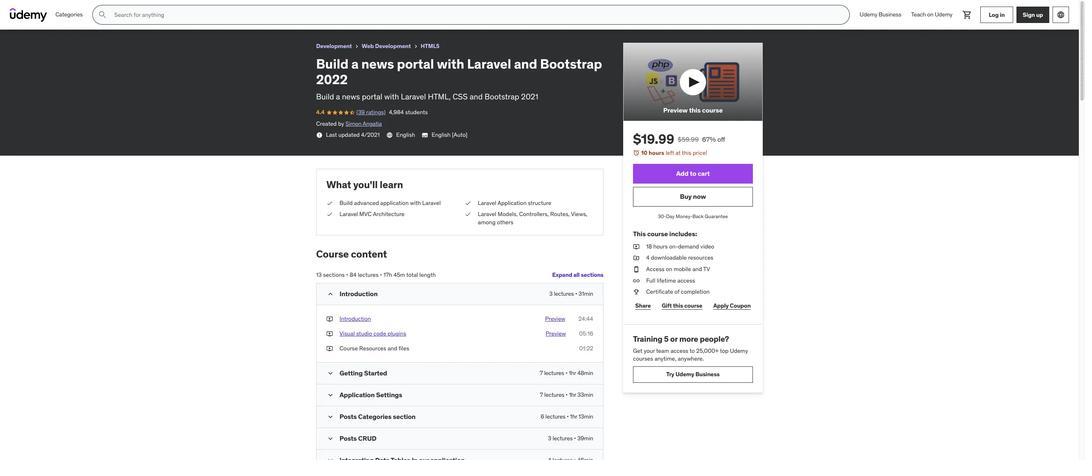 Task type: locate. For each thing, give the bounding box(es) containing it.
with
[[68, 4, 82, 12], [437, 55, 465, 72], [384, 91, 399, 101], [410, 199, 421, 207]]

0 horizontal spatial 4,984
[[57, 14, 72, 22]]

lectures right '84'
[[358, 271, 379, 278]]

lectures down 7 lectures • 1hr 48min
[[545, 391, 565, 398]]

4.4
[[7, 14, 15, 22], [316, 109, 325, 116]]

news for build a news portal with laravel and bootstrap 2022
[[30, 4, 46, 12]]

add to cart
[[676, 169, 710, 178]]

views,
[[571, 210, 588, 218]]

0 vertical spatial introduction
[[340, 290, 378, 298]]

getting started
[[340, 369, 387, 377]]

(39 up the simon angatia link
[[357, 109, 365, 116]]

visual studio code plugins button
[[340, 330, 406, 338]]

5
[[664, 334, 669, 344]]

tv
[[704, 265, 710, 273]]

2 vertical spatial this
[[673, 302, 683, 309]]

1 vertical spatial 4,984 students
[[389, 109, 428, 116]]

4,984 up "course language" image
[[389, 109, 404, 116]]

to up anywhere.
[[690, 347, 695, 354]]

introduction up visual
[[340, 315, 371, 323]]

started
[[364, 369, 387, 377]]

7 up 6
[[540, 391, 543, 398]]

try udemy business
[[667, 371, 720, 378]]

2 small image from the top
[[327, 369, 335, 378]]

log in link
[[981, 7, 1014, 23]]

• left 48min
[[566, 369, 568, 377]]

1 small image from the top
[[327, 290, 335, 298]]

1 vertical spatial news
[[362, 55, 394, 72]]

0 vertical spatial categories
[[55, 11, 83, 18]]

build for build a news portal with laravel and bootstrap 2022
[[7, 4, 23, 12]]

4 small image from the top
[[327, 413, 335, 421]]

7
[[540, 369, 543, 377], [540, 391, 543, 398]]

0 vertical spatial access
[[678, 277, 695, 284]]

learn
[[380, 178, 403, 191]]

0 vertical spatial to
[[690, 169, 697, 178]]

(39
[[25, 14, 33, 22], [357, 109, 365, 116]]

2 development from the left
[[375, 42, 411, 50]]

1hr left "13min"
[[570, 413, 578, 420]]

0 vertical spatial preview
[[664, 106, 688, 114]]

1 horizontal spatial 4.4
[[316, 109, 325, 116]]

1 english from the left
[[396, 131, 415, 139]]

1 horizontal spatial 2022
[[316, 71, 348, 88]]

0 vertical spatial a
[[24, 4, 28, 12]]

2 vertical spatial 1hr
[[570, 413, 578, 420]]

0 vertical spatial 1hr
[[569, 369, 576, 377]]

full
[[647, 277, 656, 284]]

0 vertical spatial on
[[928, 11, 934, 18]]

0 vertical spatial course
[[316, 247, 349, 260]]

lectures for started
[[544, 369, 564, 377]]

1 vertical spatial preview
[[545, 315, 566, 323]]

0 vertical spatial hours
[[649, 149, 665, 157]]

sections right all
[[581, 271, 604, 278]]

0 horizontal spatial students
[[74, 14, 96, 22]]

posts for posts categories section
[[340, 412, 357, 421]]

development link
[[316, 41, 352, 51]]

posts left "crud"
[[340, 434, 357, 442]]

preview down 3 lectures • 31min
[[545, 315, 566, 323]]

4,984 down "build a news portal with laravel and bootstrap 2022"
[[57, 14, 72, 22]]

0 horizontal spatial a
[[24, 4, 28, 12]]

english right "course language" image
[[396, 131, 415, 139]]

english right closed captions image
[[432, 131, 451, 139]]

1 horizontal spatial categories
[[358, 412, 392, 421]]

lectures
[[358, 271, 379, 278], [554, 290, 574, 298], [544, 369, 564, 377], [545, 391, 565, 398], [546, 413, 566, 420], [553, 435, 573, 442]]

1 vertical spatial a
[[352, 55, 359, 72]]

• left 39min
[[574, 435, 576, 442]]

0 horizontal spatial (39 ratings)
[[25, 14, 54, 22]]

course up 67%
[[702, 106, 723, 114]]

0 horizontal spatial 4.4
[[7, 14, 15, 22]]

guarantee
[[705, 213, 728, 219]]

2 sections from the left
[[581, 271, 604, 278]]

1 vertical spatial 4.4
[[316, 109, 325, 116]]

students down "build a news portal with laravel and bootstrap 2022"
[[74, 14, 96, 22]]

1 horizontal spatial on
[[928, 11, 934, 18]]

0 horizontal spatial english
[[396, 131, 415, 139]]

categories
[[55, 11, 83, 18], [358, 412, 392, 421]]

gift this course link
[[660, 298, 705, 314]]

teach
[[912, 11, 926, 18]]

students up closed captions image
[[405, 109, 428, 116]]

categories inside "dropdown button"
[[55, 11, 83, 18]]

course language image
[[387, 132, 393, 139]]

access down mobile
[[678, 277, 695, 284]]

portal
[[47, 4, 66, 12], [397, 55, 434, 72], [362, 91, 383, 101]]

2 vertical spatial bootstrap
[[485, 91, 520, 101]]

1hr
[[569, 369, 576, 377], [569, 391, 576, 398], [570, 413, 578, 420]]

1 vertical spatial portal
[[397, 55, 434, 72]]

3 small image from the top
[[327, 391, 335, 399]]

build for build advanced application with laravel
[[340, 199, 353, 207]]

0 vertical spatial posts
[[340, 412, 357, 421]]

access inside training 5 or more people? get your team access to 25,000+ top udemy courses anytime, anywhere.
[[671, 347, 689, 354]]

in
[[1000, 11, 1005, 18]]

• left "17h 45m"
[[380, 271, 382, 278]]

off
[[718, 135, 726, 143]]

0 vertical spatial business
[[879, 11, 902, 18]]

business down anywhere.
[[696, 371, 720, 378]]

to inside 'button'
[[690, 169, 697, 178]]

0 vertical spatial 7
[[540, 369, 543, 377]]

2 english from the left
[[432, 131, 451, 139]]

2 horizontal spatial news
[[362, 55, 394, 72]]

1 vertical spatial 3
[[548, 435, 552, 442]]

1 vertical spatial application
[[340, 391, 375, 399]]

try
[[667, 371, 675, 378]]

on right teach
[[928, 11, 934, 18]]

this
[[689, 106, 701, 114], [682, 149, 692, 157], [673, 302, 683, 309]]

• for posts crud
[[574, 435, 576, 442]]

0 vertical spatial 4,984 students
[[57, 14, 96, 22]]

preview for 24:44
[[545, 315, 566, 323]]

shopping cart with 0 items image
[[963, 10, 973, 20]]

(39 left categories "dropdown button"
[[25, 14, 33, 22]]

to inside training 5 or more people? get your team access to 25,000+ top udemy courses anytime, anywhere.
[[690, 347, 695, 354]]

udemy inside training 5 or more people? get your team access to 25,000+ top udemy courses anytime, anywhere.
[[730, 347, 748, 354]]

a
[[24, 4, 28, 12], [352, 55, 359, 72], [336, 91, 340, 101]]

access down or on the bottom
[[671, 347, 689, 354]]

4,984 students
[[57, 14, 96, 22], [389, 109, 428, 116]]

1 vertical spatial 7
[[540, 391, 543, 398]]

preview up $19.99 $59.99 67% off
[[664, 106, 688, 114]]

0 horizontal spatial business
[[696, 371, 720, 378]]

0 horizontal spatial portal
[[47, 4, 66, 12]]

application up models, at the top left of the page
[[498, 199, 527, 207]]

1 vertical spatial introduction
[[340, 315, 371, 323]]

1 vertical spatial to
[[690, 347, 695, 354]]

0 horizontal spatial bootstrap
[[120, 4, 151, 12]]

4,984 students up closed captions image
[[389, 109, 428, 116]]

• for application settings
[[566, 391, 568, 398]]

this right gift
[[673, 302, 683, 309]]

routes,
[[551, 210, 570, 218]]

1 horizontal spatial application
[[498, 199, 527, 207]]

1 vertical spatial bootstrap
[[540, 55, 602, 72]]

alarm image
[[633, 150, 640, 156]]

html5
[[421, 42, 440, 50]]

ratings)
[[35, 14, 54, 22], [366, 109, 386, 116]]

simon
[[346, 120, 362, 127]]

gift
[[662, 302, 672, 309]]

top
[[720, 347, 729, 354]]

course down visual
[[340, 344, 358, 352]]

0 horizontal spatial news
[[30, 4, 46, 12]]

48min
[[578, 369, 594, 377]]

0 horizontal spatial (39
[[25, 14, 33, 22]]

0 vertical spatial this
[[689, 106, 701, 114]]

2 vertical spatial news
[[342, 91, 360, 101]]

1 vertical spatial course
[[340, 344, 358, 352]]

posts
[[340, 412, 357, 421], [340, 434, 357, 442]]

small image
[[327, 290, 335, 298], [327, 369, 335, 378], [327, 391, 335, 399], [327, 413, 335, 421], [327, 435, 335, 443], [327, 456, 335, 460]]

• for introduction
[[576, 290, 578, 298]]

0 vertical spatial 4,984
[[57, 14, 72, 22]]

0 vertical spatial ratings)
[[35, 14, 54, 22]]

05:16
[[579, 330, 594, 337]]

1 horizontal spatial a
[[336, 91, 340, 101]]

0 horizontal spatial sections
[[323, 271, 345, 278]]

laravel mvc architecture
[[340, 210, 405, 218]]

0 horizontal spatial on
[[666, 265, 673, 273]]

on down downloadable at the right of the page
[[666, 265, 673, 273]]

18
[[647, 243, 652, 250]]

1hr left 33min
[[569, 391, 576, 398]]

1 vertical spatial hours
[[654, 243, 668, 250]]

6 lectures • 1hr 13min
[[541, 413, 594, 420]]

Search for anything text field
[[113, 8, 840, 22]]

3 down expand
[[550, 290, 553, 298]]

1 horizontal spatial (39 ratings)
[[357, 109, 386, 116]]

1 vertical spatial 2022
[[316, 71, 348, 88]]

closed captions image
[[422, 132, 428, 138]]

7 for application settings
[[540, 391, 543, 398]]

sections right 13
[[323, 271, 345, 278]]

3
[[550, 290, 553, 298], [548, 435, 552, 442]]

categories down application settings
[[358, 412, 392, 421]]

laravel inside the laravel models, controllers, routes, views, among others
[[478, 210, 497, 218]]

xsmall image
[[316, 132, 323, 139], [465, 210, 472, 218], [633, 243, 640, 251], [633, 277, 640, 285], [327, 330, 333, 338], [327, 344, 333, 352]]

preview inside 'button'
[[664, 106, 688, 114]]

visual studio code plugins
[[340, 330, 406, 337]]

models,
[[498, 210, 518, 218]]

posts up posts crud
[[340, 412, 357, 421]]

5 small image from the top
[[327, 435, 335, 443]]

7 up 7 lectures • 1hr 33min
[[540, 369, 543, 377]]

news left categories "dropdown button"
[[30, 4, 46, 12]]

01:22
[[580, 344, 594, 352]]

buy now button
[[633, 187, 753, 207]]

3 down "6 lectures • 1hr 13min"
[[548, 435, 552, 442]]

training
[[633, 334, 663, 344]]

2 horizontal spatial bootstrap
[[540, 55, 602, 72]]

share button
[[633, 298, 653, 314]]

on
[[928, 11, 934, 18], [666, 265, 673, 273]]

laravel application structure
[[478, 199, 552, 207]]

course up 13
[[316, 247, 349, 260]]

course for gift this course
[[685, 302, 703, 309]]

downloadable
[[651, 254, 687, 261]]

mvc
[[360, 210, 372, 218]]

course for course content
[[316, 247, 349, 260]]

1 horizontal spatial sections
[[581, 271, 604, 278]]

more
[[680, 334, 699, 344]]

small image for getting started
[[327, 369, 335, 378]]

17h 45m
[[384, 271, 405, 278]]

news up the created by simon angatia
[[342, 91, 360, 101]]

1 vertical spatial students
[[405, 109, 428, 116]]

small image for posts crud
[[327, 435, 335, 443]]

3 for posts crud
[[548, 435, 552, 442]]

categories left submit search icon
[[55, 11, 83, 18]]

development left web
[[316, 42, 352, 50]]

course inside 'button'
[[702, 106, 723, 114]]

2 posts from the top
[[340, 434, 357, 442]]

build for build a news portal with laravel and bootstrap 2022 build a news portal with laravel html, css and bootstrap 2021
[[316, 55, 349, 72]]

0 vertical spatial portal
[[47, 4, 66, 12]]

0 vertical spatial news
[[30, 4, 46, 12]]

business
[[879, 11, 902, 18], [696, 371, 720, 378]]

apply coupon button
[[712, 298, 753, 314]]

course down completion
[[685, 302, 703, 309]]

1 vertical spatial access
[[671, 347, 689, 354]]

to
[[690, 169, 697, 178], [690, 347, 695, 354]]

• left "13min"
[[567, 413, 569, 420]]

choose a language image
[[1057, 11, 1066, 19]]

0 vertical spatial course
[[702, 106, 723, 114]]

what
[[327, 178, 351, 191]]

10 hours left at this price!
[[642, 149, 708, 157]]

hours right 10
[[649, 149, 665, 157]]

1 horizontal spatial (39
[[357, 109, 365, 116]]

this right at
[[682, 149, 692, 157]]

1 horizontal spatial news
[[342, 91, 360, 101]]

0 vertical spatial bootstrap
[[120, 4, 151, 12]]

0 horizontal spatial categories
[[55, 11, 83, 18]]

1 vertical spatial 4,984
[[389, 109, 404, 116]]

news
[[30, 4, 46, 12], [362, 55, 394, 72], [342, 91, 360, 101]]

hours
[[649, 149, 665, 157], [654, 243, 668, 250]]

0 vertical spatial 3
[[550, 290, 553, 298]]

this inside 'button'
[[689, 106, 701, 114]]

development
[[316, 42, 352, 50], [375, 42, 411, 50]]

xsmall image for build advanced application with laravel
[[327, 199, 333, 207]]

1 horizontal spatial english
[[432, 131, 451, 139]]

lifetime
[[657, 277, 676, 284]]

1 horizontal spatial development
[[375, 42, 411, 50]]

1 vertical spatial on
[[666, 265, 673, 273]]

portal down html5 link
[[397, 55, 434, 72]]

news for build a news portal with laravel and bootstrap 2022 build a news portal with laravel html, css and bootstrap 2021
[[362, 55, 394, 72]]

1 vertical spatial posts
[[340, 434, 357, 442]]

lectures down "6 lectures • 1hr 13min"
[[553, 435, 573, 442]]

news down web development link
[[362, 55, 394, 72]]

application down 'getting'
[[340, 391, 375, 399]]

on for access
[[666, 265, 673, 273]]

• left 33min
[[566, 391, 568, 398]]

preview this course
[[664, 106, 723, 114]]

1 horizontal spatial portal
[[362, 91, 383, 101]]

0 horizontal spatial development
[[316, 42, 352, 50]]

1 posts from the top
[[340, 412, 357, 421]]

1hr left 48min
[[569, 369, 576, 377]]

try udemy business link
[[633, 366, 753, 383]]

expand all sections
[[552, 271, 604, 278]]

hours right the 18
[[654, 243, 668, 250]]

• for posts categories section
[[567, 413, 569, 420]]

with down html5 link
[[437, 55, 465, 72]]

udemy image
[[10, 8, 47, 22]]

6 small image from the top
[[327, 456, 335, 460]]

1 horizontal spatial 4,984 students
[[389, 109, 428, 116]]

this for gift
[[673, 302, 683, 309]]

0 horizontal spatial ratings)
[[35, 14, 54, 22]]

• left 31min
[[576, 290, 578, 298]]

portal up angatia
[[362, 91, 383, 101]]

what you'll learn
[[327, 178, 403, 191]]

files
[[399, 344, 409, 352]]

2022
[[153, 4, 169, 12], [316, 71, 348, 88]]

on-
[[670, 243, 678, 250]]

anywhere.
[[678, 355, 704, 362]]

1 vertical spatial ratings)
[[366, 109, 386, 116]]

lectures up 7 lectures • 1hr 33min
[[544, 369, 564, 377]]

total
[[407, 271, 418, 278]]

includes:
[[670, 229, 697, 238]]

udemy
[[860, 11, 878, 18], [935, 11, 953, 18], [730, 347, 748, 354], [676, 371, 695, 378]]

0 horizontal spatial 2022
[[153, 4, 169, 12]]

4,984 students down "build a news portal with laravel and bootstrap 2022"
[[57, 14, 96, 22]]

up
[[1037, 11, 1044, 18]]

2022 inside "build a news portal with laravel and bootstrap 2022 build a news portal with laravel html, css and bootstrap 2021"
[[316, 71, 348, 88]]

2 horizontal spatial portal
[[397, 55, 434, 72]]

business left teach
[[879, 11, 902, 18]]

2022 for build a news portal with laravel and bootstrap 2022
[[153, 4, 169, 12]]

on inside 'link'
[[928, 11, 934, 18]]

course up the 18
[[648, 229, 668, 238]]

development right web
[[375, 42, 411, 50]]

to left cart
[[690, 169, 697, 178]]

0 vertical spatial 2022
[[153, 4, 169, 12]]

introduction down '84'
[[340, 290, 378, 298]]

1 vertical spatial 1hr
[[569, 391, 576, 398]]

and
[[107, 4, 119, 12], [514, 55, 538, 72], [470, 91, 483, 101], [693, 265, 702, 273], [388, 344, 397, 352]]

1 horizontal spatial 4,984
[[389, 109, 404, 116]]

1 horizontal spatial ratings)
[[366, 109, 386, 116]]

preview left the 05:16
[[546, 330, 566, 337]]

xsmall image for laravel mvc architecture
[[327, 210, 333, 218]]

2 vertical spatial portal
[[362, 91, 383, 101]]

this up $59.99
[[689, 106, 701, 114]]

[auto]
[[452, 131, 468, 139]]

portal right udemy image
[[47, 4, 66, 12]]

xsmall image
[[354, 43, 360, 50], [413, 43, 419, 50], [327, 199, 333, 207], [465, 199, 472, 207], [327, 210, 333, 218], [633, 254, 640, 262], [633, 265, 640, 273], [633, 288, 640, 296], [327, 315, 333, 323]]

1 vertical spatial (39 ratings)
[[357, 109, 386, 116]]

1 introduction from the top
[[340, 290, 378, 298]]

lectures right 6
[[546, 413, 566, 420]]



Task type: describe. For each thing, give the bounding box(es) containing it.
lectures down expand
[[554, 290, 574, 298]]

1 horizontal spatial students
[[405, 109, 428, 116]]

1hr for application settings
[[569, 391, 576, 398]]

lectures for categories
[[546, 413, 566, 420]]

portal for build a news portal with laravel and bootstrap 2022 build a news portal with laravel html, css and bootstrap 2021
[[397, 55, 434, 72]]

6
[[541, 413, 544, 420]]

udemy inside udemy business link
[[860, 11, 878, 18]]

with up "course language" image
[[384, 91, 399, 101]]

small image for posts categories section
[[327, 413, 335, 421]]

84
[[350, 271, 357, 278]]

24:44
[[579, 315, 594, 323]]

created
[[316, 120, 337, 127]]

course for course resources and files
[[340, 344, 358, 352]]

portal for build a news portal with laravel and bootstrap 2022
[[47, 4, 66, 12]]

development inside web development link
[[375, 42, 411, 50]]

bootstrap for build a news portal with laravel and bootstrap 2022 build a news portal with laravel html, css and bootstrap 2021
[[540, 55, 602, 72]]

settings
[[376, 391, 402, 399]]

7 lectures • 1hr 33min
[[540, 391, 594, 398]]

angatia
[[363, 120, 382, 127]]

udemy business
[[860, 11, 902, 18]]

xsmall image for last
[[316, 132, 323, 139]]

• for getting started
[[566, 369, 568, 377]]

posts crud
[[340, 434, 377, 442]]

1 vertical spatial categories
[[358, 412, 392, 421]]

price!
[[693, 149, 708, 157]]

xsmall image for laravel application structure
[[465, 199, 472, 207]]

0 vertical spatial (39 ratings)
[[25, 14, 54, 22]]

css
[[453, 91, 468, 101]]

you'll
[[353, 178, 378, 191]]

money-
[[676, 213, 693, 219]]

day
[[667, 213, 675, 219]]

last updated 4/2021
[[326, 131, 380, 139]]

0 horizontal spatial 4,984 students
[[57, 14, 96, 22]]

1 vertical spatial course
[[648, 229, 668, 238]]

preview this course button
[[624, 43, 763, 121]]

7 lectures • 1hr 48min
[[540, 369, 594, 377]]

this for preview
[[689, 106, 701, 114]]

people?
[[700, 334, 729, 344]]

udemy business link
[[855, 5, 907, 25]]

0 vertical spatial 4.4
[[7, 14, 15, 22]]

1 development from the left
[[316, 42, 352, 50]]

25,000+
[[697, 347, 719, 354]]

30-day money-back guarantee
[[658, 213, 728, 219]]

udemy inside teach on udemy 'link'
[[935, 11, 953, 18]]

share
[[636, 302, 651, 309]]

now
[[693, 192, 706, 201]]

xsmall image for 18
[[633, 243, 640, 251]]

resources
[[689, 254, 714, 261]]

completion
[[681, 288, 710, 295]]

4
[[647, 254, 650, 261]]

xsmall image for access on mobile and tv
[[633, 265, 640, 273]]

a for build a news portal with laravel and bootstrap 2022
[[24, 4, 28, 12]]

teach on udemy link
[[907, 5, 958, 25]]

this
[[633, 229, 646, 238]]

expand all sections button
[[552, 267, 604, 283]]

• left '84'
[[346, 271, 348, 278]]

apply coupon
[[714, 302, 751, 309]]

0 vertical spatial students
[[74, 14, 96, 22]]

0 vertical spatial (39
[[25, 14, 33, 22]]

1 vertical spatial (39
[[357, 109, 365, 116]]

xsmall image for certificate of completion
[[633, 288, 640, 296]]

xsmall image for laravel
[[465, 210, 472, 218]]

html5 link
[[421, 41, 440, 51]]

10
[[642, 149, 648, 157]]

all
[[574, 271, 580, 278]]

30-
[[658, 213, 667, 219]]

3 lectures • 39min
[[548, 435, 594, 442]]

updated
[[339, 131, 360, 139]]

html,
[[428, 91, 451, 101]]

demand
[[678, 243, 699, 250]]

code
[[374, 330, 386, 337]]

lectures for crud
[[553, 435, 573, 442]]

hours for 18
[[654, 243, 668, 250]]

3 lectures • 31min
[[550, 290, 594, 298]]

anytime,
[[655, 355, 677, 362]]

getting
[[340, 369, 363, 377]]

2 introduction from the top
[[340, 315, 371, 323]]

xsmall image for 4 downloadable resources
[[633, 254, 640, 262]]

laravel models, controllers, routes, views, among others
[[478, 210, 588, 226]]

last
[[326, 131, 337, 139]]

build a news portal with laravel and bootstrap 2022 build a news portal with laravel html, css and bootstrap 2021
[[316, 55, 602, 101]]

sections inside dropdown button
[[581, 271, 604, 278]]

1 vertical spatial this
[[682, 149, 692, 157]]

web development link
[[362, 41, 411, 51]]

with left submit search icon
[[68, 4, 82, 12]]

1 horizontal spatial bootstrap
[[485, 91, 520, 101]]

preview for 05:16
[[546, 330, 566, 337]]

english for english [auto]
[[432, 131, 451, 139]]

0 vertical spatial application
[[498, 199, 527, 207]]

training 5 or more people? get your team access to 25,000+ top udemy courses anytime, anywhere.
[[633, 334, 748, 362]]

2 vertical spatial a
[[336, 91, 340, 101]]

a for build a news portal with laravel and bootstrap 2022 build a news portal with laravel html, css and bootstrap 2021
[[352, 55, 359, 72]]

cart
[[698, 169, 710, 178]]

of
[[675, 288, 680, 295]]

plugins
[[388, 330, 406, 337]]

course resources and files
[[340, 344, 409, 352]]

4/2021
[[361, 131, 380, 139]]

apply
[[714, 302, 729, 309]]

hours for 10
[[649, 149, 665, 157]]

31min
[[579, 290, 594, 298]]

udemy inside try udemy business link
[[676, 371, 695, 378]]

architecture
[[373, 210, 405, 218]]

application
[[381, 199, 409, 207]]

build advanced application with laravel
[[340, 199, 441, 207]]

1hr for posts categories section
[[570, 413, 578, 420]]

lectures for settings
[[545, 391, 565, 398]]

small image for introduction
[[327, 290, 335, 298]]

with right 'application'
[[410, 199, 421, 207]]

on for teach
[[928, 11, 934, 18]]

33min
[[578, 391, 594, 398]]

teach on udemy
[[912, 11, 953, 18]]

course content
[[316, 247, 387, 260]]

3 for introduction
[[550, 290, 553, 298]]

1 horizontal spatial business
[[879, 11, 902, 18]]

or
[[671, 334, 678, 344]]

small image for application settings
[[327, 391, 335, 399]]

english for english
[[396, 131, 415, 139]]

1 sections from the left
[[323, 271, 345, 278]]

18 hours on-demand video
[[647, 243, 715, 250]]

others
[[497, 218, 514, 226]]

bootstrap for build a news portal with laravel and bootstrap 2022
[[120, 4, 151, 12]]

1hr for getting started
[[569, 369, 576, 377]]

full lifetime access
[[647, 277, 695, 284]]

at
[[676, 149, 681, 157]]

team
[[656, 347, 670, 354]]

submit search image
[[98, 10, 108, 20]]

2022 for build a news portal with laravel and bootstrap 2022 build a news portal with laravel html, css and bootstrap 2021
[[316, 71, 348, 88]]

by
[[338, 120, 344, 127]]

left
[[666, 149, 675, 157]]

course for preview this course
[[702, 106, 723, 114]]

xsmall image for full
[[633, 277, 640, 285]]

7 for getting started
[[540, 369, 543, 377]]

log in
[[989, 11, 1005, 18]]

controllers,
[[519, 210, 549, 218]]

mobile
[[674, 265, 691, 273]]

buy
[[680, 192, 692, 201]]

certificate
[[647, 288, 674, 295]]

posts for posts crud
[[340, 434, 357, 442]]

web
[[362, 42, 374, 50]]

resources
[[359, 344, 386, 352]]

advanced
[[354, 199, 379, 207]]

1 vertical spatial business
[[696, 371, 720, 378]]

gift this course
[[662, 302, 703, 309]]

$19.99 $59.99 67% off
[[633, 131, 726, 148]]

$59.99
[[678, 135, 699, 143]]



Task type: vqa. For each thing, say whether or not it's contained in the screenshot.
'Business'
yes



